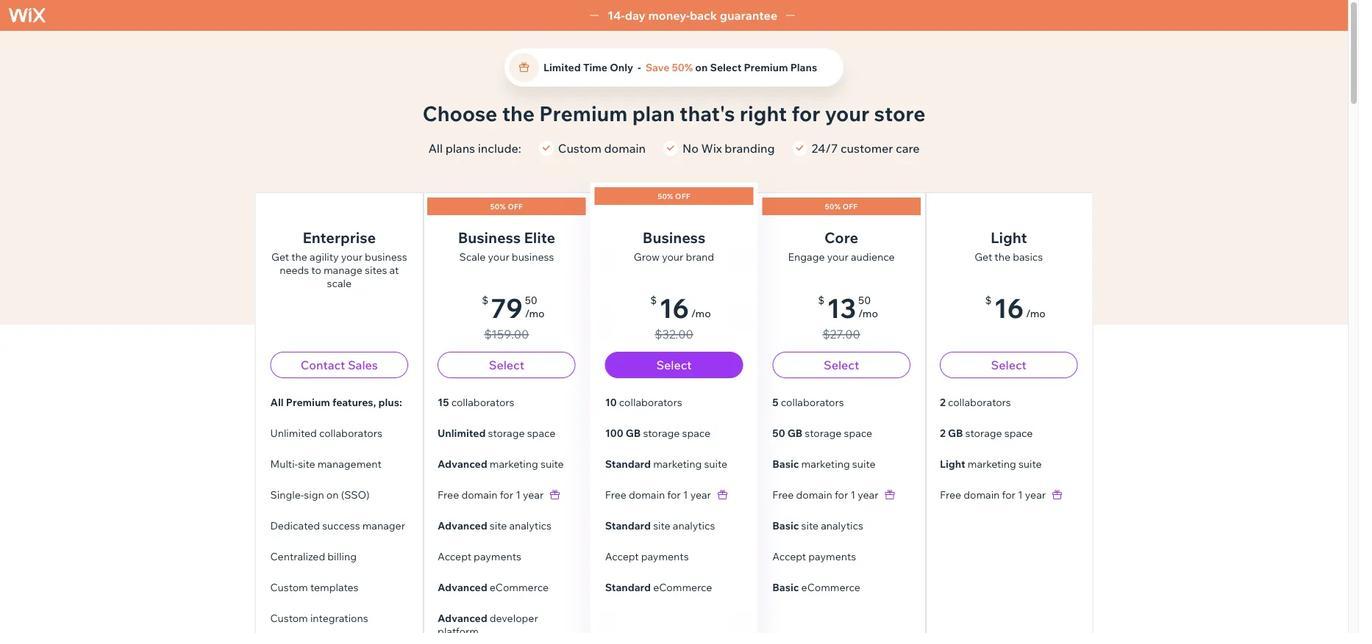 Task type: describe. For each thing, give the bounding box(es) containing it.
50% up core
[[825, 202, 841, 211]]

agility
[[310, 251, 339, 264]]

enterprise get the agility your business needs to manage sites at scale
[[271, 228, 407, 290]]

2 horizontal spatial premium
[[744, 61, 788, 74]]

elite
[[524, 228, 555, 247]]

collaborators for 15
[[451, 396, 514, 409]]

50% up business elite scale your business
[[490, 202, 506, 211]]

integrations
[[310, 613, 368, 625]]

success
[[322, 520, 360, 533]]

standard for marketing suite
[[605, 458, 651, 471]]

that's
[[680, 100, 735, 126]]

no wix branding
[[682, 141, 775, 156]]

sites
[[365, 264, 387, 277]]

for down basic marketing suite
[[835, 489, 848, 502]]

standard ecommerce
[[605, 582, 712, 595]]

enterprise
[[303, 228, 376, 247]]

contact
[[301, 358, 345, 373]]

single-
[[270, 489, 304, 502]]

0 horizontal spatial off
[[508, 202, 523, 211]]

collaborators up management
[[319, 427, 382, 440]]

16 for $ 16 /mo
[[994, 291, 1024, 325]]

marketing for standard
[[653, 458, 702, 471]]

grow
[[634, 251, 660, 264]]

back
[[690, 8, 717, 23]]

4 select button from the left
[[940, 352, 1078, 379]]

suite for basic marketing suite
[[852, 458, 875, 471]]

marketing for advanced
[[490, 458, 538, 471]]

1 storage from the left
[[488, 427, 525, 440]]

analytics for advanced site analytics
[[509, 520, 552, 533]]

2 horizontal spatial 50% off
[[825, 202, 858, 211]]

contact sales
[[301, 358, 378, 373]]

select down "$27.00"
[[824, 358, 859, 373]]

3 1 from the left
[[850, 489, 855, 502]]

storage for 100 gb
[[643, 427, 680, 440]]

business inside business elite scale your business
[[512, 251, 554, 264]]

for down 'advanced marketing suite'
[[500, 489, 513, 502]]

4 free from the left
[[940, 489, 961, 502]]

2 for 2 gb
[[940, 427, 946, 440]]

50% right save
[[672, 61, 693, 74]]

2 year from the left
[[690, 489, 711, 502]]

standard site analytics
[[605, 520, 715, 533]]

14-
[[607, 8, 625, 23]]

2 vertical spatial premium
[[286, 396, 330, 409]]

needs
[[280, 264, 309, 277]]

1 horizontal spatial 50% off
[[658, 192, 690, 201]]

basic for marketing suite
[[772, 458, 799, 471]]

brand
[[686, 251, 714, 264]]

single-sign on (sso)
[[270, 489, 370, 502]]

1 vertical spatial premium
[[539, 100, 628, 126]]

no
[[682, 141, 699, 156]]

branding
[[725, 141, 775, 156]]

basic for ecommerce
[[772, 582, 799, 595]]

plans
[[790, 61, 817, 74]]

advanced for site analytics
[[438, 520, 487, 533]]

marketing for basic
[[801, 458, 850, 471]]

centralized billing
[[270, 551, 357, 564]]

basic ecommerce
[[772, 582, 860, 595]]

$ 79 50 /mo $159.00
[[482, 291, 545, 342]]

developer platform
[[438, 613, 538, 634]]

basics
[[1013, 251, 1043, 264]]

2 gb storage space
[[940, 427, 1033, 440]]

choose
[[422, 100, 497, 126]]

15
[[438, 396, 449, 409]]

business for elite
[[458, 228, 521, 247]]

/mo inside $ 16 /mo
[[1026, 307, 1046, 320]]

only
[[610, 61, 633, 74]]

1 free domain for 1 year from the left
[[438, 489, 544, 502]]

5
[[772, 396, 779, 409]]

analytics for standard site analytics
[[673, 520, 715, 533]]

plan
[[632, 100, 675, 126]]

billing
[[327, 551, 357, 564]]

3 free domain for 1 year from the left
[[772, 489, 878, 502]]

advanced for ecommerce
[[438, 582, 487, 595]]

features,
[[332, 396, 376, 409]]

dedicated success manager
[[270, 520, 405, 533]]

$ 13 50 /mo $27.00
[[818, 291, 878, 342]]

$159.00
[[484, 327, 529, 342]]

select up 2 collaborators
[[991, 358, 1026, 373]]

domain up 'basic site analytics'
[[796, 489, 832, 502]]

storage for 50 gb
[[805, 427, 842, 440]]

domain down the plan
[[604, 141, 646, 156]]

4 1 from the left
[[1018, 489, 1023, 502]]

1 accept from the left
[[438, 551, 471, 564]]

site for standard
[[653, 520, 670, 533]]

business inside enterprise get the agility your business needs to manage sites at scale
[[365, 251, 407, 264]]

centralized
[[270, 551, 325, 564]]

your inside business grow your brand
[[662, 251, 683, 264]]

light get the basics
[[975, 228, 1043, 264]]

100
[[605, 427, 623, 440]]

plans
[[445, 141, 475, 156]]

standard marketing suite
[[605, 458, 727, 471]]

15 collaborators
[[438, 396, 514, 409]]

all premium features, plus:
[[270, 396, 402, 409]]

space for 50 gb storage space
[[844, 427, 872, 440]]

to
[[311, 264, 321, 277]]

space for 2 gb storage space
[[1004, 427, 1033, 440]]

suite for standard marketing suite
[[704, 458, 727, 471]]

guarantee
[[720, 8, 777, 23]]

ecommerce for standard ecommerce
[[653, 582, 712, 595]]

3 accept from the left
[[772, 551, 806, 564]]

marketing for light
[[968, 458, 1016, 471]]

suite for light marketing suite
[[1019, 458, 1042, 471]]

business grow your brand
[[634, 228, 714, 264]]

2 accept payments from the left
[[605, 551, 689, 564]]

for down light marketing suite in the right bottom of the page
[[1002, 489, 1015, 502]]

3 payments from the left
[[808, 551, 856, 564]]

$ for 16
[[650, 294, 657, 307]]

business for grow
[[643, 228, 705, 247]]

collaborators for 5
[[781, 396, 844, 409]]

site for advanced
[[490, 520, 507, 533]]

custom for custom templates
[[270, 582, 308, 595]]

for down standard marketing suite
[[667, 489, 681, 502]]

platform
[[438, 626, 479, 634]]

core
[[824, 228, 858, 247]]

10 collaborators
[[605, 396, 682, 409]]

2 horizontal spatial off
[[843, 202, 858, 211]]

$27.00
[[823, 327, 860, 342]]

scale
[[459, 251, 486, 264]]

sales
[[348, 358, 378, 373]]

scale
[[327, 277, 352, 290]]

light for light get the basics
[[991, 228, 1027, 247]]

50 gb storage space
[[772, 427, 872, 440]]

templates
[[310, 582, 358, 595]]

4 advanced from the top
[[438, 613, 487, 625]]

multi-site management
[[270, 458, 382, 471]]

$ 16 /mo $32.00
[[650, 291, 711, 342]]

space for 100 gb storage space
[[682, 427, 711, 440]]

dedicated
[[270, 520, 320, 533]]

$ for 13
[[818, 294, 825, 307]]

multi-
[[270, 458, 298, 471]]

at
[[389, 264, 399, 277]]

customer
[[841, 141, 893, 156]]

all for all plans include:
[[428, 141, 443, 156]]

care
[[896, 141, 920, 156]]

store
[[874, 100, 926, 126]]

unlimited for unlimited storage space
[[438, 427, 486, 440]]



Task type: locate. For each thing, give the bounding box(es) containing it.
ecommerce up developer
[[490, 582, 549, 595]]

space up basic marketing suite
[[844, 427, 872, 440]]

1 suite from the left
[[541, 458, 564, 471]]

1 vertical spatial basic
[[772, 520, 799, 533]]

0 horizontal spatial accept payments
[[438, 551, 521, 564]]

2 basic from the top
[[772, 520, 799, 533]]

4 marketing from the left
[[968, 458, 1016, 471]]

1 horizontal spatial payments
[[641, 551, 689, 564]]

collaborators for 10
[[619, 396, 682, 409]]

custom for custom domain
[[558, 141, 601, 156]]

0 horizontal spatial on
[[326, 489, 339, 502]]

/mo inside $ 79 50 /mo $159.00
[[525, 307, 545, 320]]

contact sales button
[[270, 352, 408, 379]]

0 horizontal spatial get
[[271, 251, 289, 264]]

gb for 2 gb
[[948, 427, 963, 440]]

10
[[605, 396, 617, 409]]

free domain for 1 year up advanced site analytics
[[438, 489, 544, 502]]

2 horizontal spatial analytics
[[821, 520, 863, 533]]

4 storage from the left
[[965, 427, 1002, 440]]

(sso)
[[341, 489, 370, 502]]

16 down basics
[[994, 291, 1024, 325]]

2 /mo from the left
[[691, 307, 711, 320]]

free
[[438, 489, 459, 502], [605, 489, 626, 502], [772, 489, 794, 502], [940, 489, 961, 502]]

domain
[[604, 141, 646, 156], [461, 489, 498, 502], [629, 489, 665, 502], [796, 489, 832, 502], [964, 489, 1000, 502]]

1 horizontal spatial premium
[[539, 100, 628, 126]]

custom for custom integrations
[[270, 613, 308, 625]]

standard for ecommerce
[[605, 582, 651, 595]]

advanced ecommerce
[[438, 582, 549, 595]]

get for light
[[975, 251, 992, 264]]

1 16 from the left
[[659, 291, 689, 325]]

gb for 100 gb
[[626, 427, 641, 440]]

site up standard ecommerce
[[653, 520, 670, 533]]

site up basic ecommerce
[[801, 520, 819, 533]]

2 collaborators
[[940, 396, 1011, 409]]

audience
[[851, 251, 895, 264]]

3 marketing from the left
[[801, 458, 850, 471]]

gb right 100
[[626, 427, 641, 440]]

year down basic marketing suite
[[858, 489, 878, 502]]

business
[[458, 228, 521, 247], [643, 228, 705, 247]]

50 right 79
[[525, 294, 537, 307]]

storage
[[488, 427, 525, 440], [643, 427, 680, 440], [805, 427, 842, 440], [965, 427, 1002, 440]]

1
[[516, 489, 521, 502], [683, 489, 688, 502], [850, 489, 855, 502], [1018, 489, 1023, 502]]

5 collaborators
[[772, 396, 844, 409]]

free down light marketing suite in the right bottom of the page
[[940, 489, 961, 502]]

2 1 from the left
[[683, 489, 688, 502]]

3 ecommerce from the left
[[801, 582, 860, 595]]

0 vertical spatial light
[[991, 228, 1027, 247]]

24/7
[[812, 141, 838, 156]]

ecommerce down 'basic site analytics'
[[801, 582, 860, 595]]

1 vertical spatial standard
[[605, 520, 651, 533]]

2
[[940, 396, 946, 409], [940, 427, 946, 440]]

$ 16 /mo
[[985, 291, 1046, 325]]

$ inside $ 79 50 /mo $159.00
[[482, 294, 488, 307]]

the left basics
[[995, 251, 1010, 264]]

choose the premium plan that's right for your store
[[422, 100, 926, 126]]

0 vertical spatial premium
[[744, 61, 788, 74]]

1 down basic marketing suite
[[850, 489, 855, 502]]

get inside enterprise get the agility your business needs to manage sites at scale
[[271, 251, 289, 264]]

space up light marketing suite in the right bottom of the page
[[1004, 427, 1033, 440]]

4 /mo from the left
[[1026, 307, 1046, 320]]

1 vertical spatial custom
[[270, 582, 308, 595]]

accept
[[438, 551, 471, 564], [605, 551, 639, 564], [772, 551, 806, 564]]

2 free from the left
[[605, 489, 626, 502]]

gb down 2 collaborators
[[948, 427, 963, 440]]

3 year from the left
[[858, 489, 878, 502]]

custom
[[558, 141, 601, 156], [270, 582, 308, 595], [270, 613, 308, 625]]

your inside enterprise get the agility your business needs to manage sites at scale
[[341, 251, 363, 264]]

3 storage from the left
[[805, 427, 842, 440]]

2 vertical spatial basic
[[772, 582, 799, 595]]

custom templates
[[270, 582, 358, 595]]

2 for 2
[[940, 396, 946, 409]]

2 horizontal spatial gb
[[948, 427, 963, 440]]

/mo down basics
[[1026, 307, 1046, 320]]

site for basic
[[801, 520, 819, 533]]

0 horizontal spatial analytics
[[509, 520, 552, 533]]

suite down unlimited storage space
[[541, 458, 564, 471]]

1 horizontal spatial get
[[975, 251, 992, 264]]

free domain for 1 year down basic marketing suite
[[772, 489, 878, 502]]

custom domain
[[558, 141, 646, 156]]

payments down advanced site analytics
[[474, 551, 521, 564]]

0 horizontal spatial light
[[940, 458, 965, 471]]

the
[[502, 100, 535, 126], [291, 251, 307, 264], [995, 251, 1010, 264]]

storage up standard marketing suite
[[643, 427, 680, 440]]

select button
[[438, 352, 576, 379], [605, 352, 743, 379], [772, 352, 910, 379], [940, 352, 1078, 379]]

select button down $32.00
[[605, 352, 743, 379]]

basic up basic ecommerce
[[772, 520, 799, 533]]

your inside "core engage your audience"
[[827, 251, 849, 264]]

$ up $32.00
[[650, 294, 657, 307]]

get inside 'light get the basics'
[[975, 251, 992, 264]]

business inside business elite scale your business
[[458, 228, 521, 247]]

2 16 from the left
[[994, 291, 1024, 325]]

the for light
[[995, 251, 1010, 264]]

1 horizontal spatial ecommerce
[[653, 582, 712, 595]]

2 horizontal spatial 50
[[858, 294, 871, 307]]

select down $32.00
[[656, 358, 692, 373]]

1 horizontal spatial analytics
[[673, 520, 715, 533]]

business
[[365, 251, 407, 264], [512, 251, 554, 264]]

/mo inside $ 13 50 /mo $27.00
[[858, 307, 878, 320]]

1 get from the left
[[271, 251, 289, 264]]

0 horizontal spatial 50
[[525, 294, 537, 307]]

3 suite from the left
[[852, 458, 875, 471]]

3 analytics from the left
[[821, 520, 863, 533]]

basic site analytics
[[772, 520, 863, 533]]

2 standard from the top
[[605, 520, 651, 533]]

$ inside $ 13 50 /mo $27.00
[[818, 294, 825, 307]]

save
[[645, 61, 669, 74]]

right
[[740, 100, 787, 126]]

unlimited storage space
[[438, 427, 555, 440]]

3 basic from the top
[[772, 582, 799, 595]]

1 accept payments from the left
[[438, 551, 521, 564]]

1 1 from the left
[[516, 489, 521, 502]]

basic
[[772, 458, 799, 471], [772, 520, 799, 533], [772, 582, 799, 595]]

3 space from the left
[[844, 427, 872, 440]]

unlimited collaborators
[[270, 427, 382, 440]]

off
[[675, 192, 690, 201], [508, 202, 523, 211], [843, 202, 858, 211]]

/mo inside $ 16 /mo $32.00
[[691, 307, 711, 320]]

50% up business grow your brand
[[658, 192, 673, 201]]

$32.00
[[655, 327, 693, 342]]

1 horizontal spatial business
[[512, 251, 554, 264]]

1 select button from the left
[[438, 352, 576, 379]]

/mo up $32.00
[[691, 307, 711, 320]]

4 year from the left
[[1025, 489, 1046, 502]]

light down 2 gb storage space
[[940, 458, 965, 471]]

domain down light marketing suite in the right bottom of the page
[[964, 489, 1000, 502]]

2 vertical spatial custom
[[270, 613, 308, 625]]

the up needs
[[291, 251, 307, 264]]

3 advanced from the top
[[438, 582, 487, 595]]

1 horizontal spatial light
[[991, 228, 1027, 247]]

1 horizontal spatial all
[[428, 141, 443, 156]]

0 horizontal spatial 16
[[659, 291, 689, 325]]

space up 'advanced marketing suite'
[[527, 427, 555, 440]]

free up advanced site analytics
[[438, 489, 459, 502]]

storage for 2 gb
[[965, 427, 1002, 440]]

manager
[[362, 520, 405, 533]]

select up that's
[[710, 61, 742, 74]]

suite down 2 gb storage space
[[1019, 458, 1042, 471]]

0 horizontal spatial ecommerce
[[490, 582, 549, 595]]

marketing down the 50 gb storage space
[[801, 458, 850, 471]]

management
[[317, 458, 382, 471]]

the for enterprise
[[291, 251, 307, 264]]

analytics down standard marketing suite
[[673, 520, 715, 533]]

0 vertical spatial all
[[428, 141, 443, 156]]

accept up standard ecommerce
[[605, 551, 639, 564]]

for up "24/7"
[[792, 100, 820, 126]]

1 horizontal spatial business
[[643, 228, 705, 247]]

1 ecommerce from the left
[[490, 582, 549, 595]]

the inside 'light get the basics'
[[995, 251, 1010, 264]]

2 horizontal spatial payments
[[808, 551, 856, 564]]

2 business from the left
[[643, 228, 705, 247]]

0 horizontal spatial unlimited
[[270, 427, 317, 440]]

free up 'basic site analytics'
[[772, 489, 794, 502]]

select button down $159.00
[[438, 352, 576, 379]]

1 horizontal spatial off
[[675, 192, 690, 201]]

2 vertical spatial standard
[[605, 582, 651, 595]]

/mo right 79
[[525, 307, 545, 320]]

2 payments from the left
[[641, 551, 689, 564]]

ecommerce for basic ecommerce
[[801, 582, 860, 595]]

3 free from the left
[[772, 489, 794, 502]]

1 basic from the top
[[772, 458, 799, 471]]

1 vertical spatial 2
[[940, 427, 946, 440]]

4 free domain for 1 year from the left
[[940, 489, 1046, 502]]

4 suite from the left
[[1019, 458, 1042, 471]]

gb down 5 collaborators
[[787, 427, 802, 440]]

50%
[[672, 61, 693, 74], [658, 192, 673, 201], [490, 202, 506, 211], [825, 202, 841, 211]]

business inside business grow your brand
[[643, 228, 705, 247]]

24/7 customer care
[[812, 141, 920, 156]]

your up 24/7 customer care
[[825, 100, 869, 126]]

all for all premium features, plus:
[[270, 396, 284, 409]]

advanced for marketing suite
[[438, 458, 487, 471]]

0 horizontal spatial premium
[[286, 396, 330, 409]]

1 horizontal spatial accept
[[605, 551, 639, 564]]

all left plans
[[428, 141, 443, 156]]

1 horizontal spatial gb
[[787, 427, 802, 440]]

0 horizontal spatial gb
[[626, 427, 641, 440]]

2 unlimited from the left
[[438, 427, 486, 440]]

2 ecommerce from the left
[[653, 582, 712, 595]]

advanced marketing suite
[[438, 458, 564, 471]]

suite down 100 gb storage space
[[704, 458, 727, 471]]

core engage your audience
[[788, 228, 895, 264]]

collaborators for 2
[[948, 396, 1011, 409]]

all up unlimited collaborators in the left of the page
[[270, 396, 284, 409]]

basic for site analytics
[[772, 520, 799, 533]]

-
[[638, 61, 641, 74]]

$ inside $ 16 /mo $32.00
[[650, 294, 657, 307]]

advanced site analytics
[[438, 520, 552, 533]]

1 marketing from the left
[[490, 458, 538, 471]]

1 vertical spatial on
[[326, 489, 339, 502]]

1 vertical spatial all
[[270, 396, 284, 409]]

collaborators up the 50 gb storage space
[[781, 396, 844, 409]]

14-day money-back guarantee
[[607, 8, 777, 23]]

select
[[710, 61, 742, 74], [489, 358, 524, 373], [656, 358, 692, 373], [824, 358, 859, 373], [991, 358, 1026, 373]]

light inside 'light get the basics'
[[991, 228, 1027, 247]]

1 horizontal spatial 16
[[994, 291, 1024, 325]]

2 horizontal spatial accept payments
[[772, 551, 856, 564]]

1 horizontal spatial unlimited
[[438, 427, 486, 440]]

2 $ from the left
[[650, 294, 657, 307]]

storage up basic marketing suite
[[805, 427, 842, 440]]

business elite scale your business
[[458, 228, 555, 264]]

day
[[625, 8, 646, 23]]

marketing down 2 gb storage space
[[968, 458, 1016, 471]]

standard down standard site analytics
[[605, 582, 651, 595]]

1 vertical spatial light
[[940, 458, 965, 471]]

light up basics
[[991, 228, 1027, 247]]

1 advanced from the top
[[438, 458, 487, 471]]

2 get from the left
[[975, 251, 992, 264]]

premium up custom domain
[[539, 100, 628, 126]]

collaborators up 100 gb storage space
[[619, 396, 682, 409]]

1 /mo from the left
[[525, 307, 545, 320]]

1 space from the left
[[527, 427, 555, 440]]

2 advanced from the top
[[438, 520, 487, 533]]

year
[[523, 489, 544, 502], [690, 489, 711, 502], [858, 489, 878, 502], [1025, 489, 1046, 502]]

the inside enterprise get the agility your business needs to manage sites at scale
[[291, 251, 307, 264]]

$ inside $ 16 /mo
[[985, 294, 992, 307]]

basic marketing suite
[[772, 458, 875, 471]]

0 horizontal spatial the
[[291, 251, 307, 264]]

business up the brand
[[643, 228, 705, 247]]

50
[[525, 294, 537, 307], [858, 294, 871, 307], [772, 427, 785, 440]]

the up include:
[[502, 100, 535, 126]]

on
[[695, 61, 708, 74], [326, 489, 339, 502]]

storage up 'advanced marketing suite'
[[488, 427, 525, 440]]

1 unlimited from the left
[[270, 427, 317, 440]]

0 horizontal spatial business
[[458, 228, 521, 247]]

business down elite
[[512, 251, 554, 264]]

suite down the 50 gb storage space
[[852, 458, 875, 471]]

1 analytics from the left
[[509, 520, 552, 533]]

$ left 13
[[818, 294, 825, 307]]

manage
[[324, 264, 362, 277]]

your right the scale
[[488, 251, 509, 264]]

off up core
[[843, 202, 858, 211]]

accept up basic ecommerce
[[772, 551, 806, 564]]

0 vertical spatial basic
[[772, 458, 799, 471]]

engage
[[788, 251, 825, 264]]

50 for 13
[[858, 294, 871, 307]]

site for multi-
[[298, 458, 315, 471]]

$
[[482, 294, 488, 307], [650, 294, 657, 307], [818, 294, 825, 307], [985, 294, 992, 307]]

16 up $32.00
[[659, 291, 689, 325]]

2 up 2 gb storage space
[[940, 396, 946, 409]]

1 horizontal spatial the
[[502, 100, 535, 126]]

2 storage from the left
[[643, 427, 680, 440]]

$ for 79
[[482, 294, 488, 307]]

50 inside $ 79 50 /mo $159.00
[[525, 294, 537, 307]]

2 gb from the left
[[787, 427, 802, 440]]

1 free from the left
[[438, 489, 459, 502]]

your up manage
[[341, 251, 363, 264]]

free domain for 1 year up standard site analytics
[[605, 489, 711, 502]]

sign
[[304, 489, 324, 502]]

custom integrations
[[270, 613, 368, 625]]

3 /mo from the left
[[858, 307, 878, 320]]

2 free domain for 1 year from the left
[[605, 489, 711, 502]]

3 $ from the left
[[818, 294, 825, 307]]

4 space from the left
[[1004, 427, 1033, 440]]

1 business from the left
[[365, 251, 407, 264]]

all plans include:
[[428, 141, 521, 156]]

unlimited up "multi-"
[[270, 427, 317, 440]]

space up standard marketing suite
[[682, 427, 711, 440]]

accept payments up basic ecommerce
[[772, 551, 856, 564]]

gb for 50 gb
[[787, 427, 802, 440]]

3 gb from the left
[[948, 427, 963, 440]]

domain up standard site analytics
[[629, 489, 665, 502]]

2 marketing from the left
[[653, 458, 702, 471]]

1 down 'advanced marketing suite'
[[516, 489, 521, 502]]

2 suite from the left
[[704, 458, 727, 471]]

light for light marketing suite
[[940, 458, 965, 471]]

analytics
[[509, 520, 552, 533], [673, 520, 715, 533], [821, 520, 863, 533]]

your right grow
[[662, 251, 683, 264]]

1 down standard marketing suite
[[683, 489, 688, 502]]

3 standard from the top
[[605, 582, 651, 595]]

year down light marketing suite in the right bottom of the page
[[1025, 489, 1046, 502]]

basic down 'basic site analytics'
[[772, 582, 799, 595]]

0 vertical spatial on
[[695, 61, 708, 74]]

standard
[[605, 458, 651, 471], [605, 520, 651, 533], [605, 582, 651, 595]]

analytics for basic site analytics
[[821, 520, 863, 533]]

2 select button from the left
[[605, 352, 743, 379]]

space
[[527, 427, 555, 440], [682, 427, 711, 440], [844, 427, 872, 440], [1004, 427, 1033, 440]]

domain up advanced site analytics
[[461, 489, 498, 502]]

1 down light marketing suite in the right bottom of the page
[[1018, 489, 1023, 502]]

accept payments up standard ecommerce
[[605, 551, 689, 564]]

1 year from the left
[[523, 489, 544, 502]]

unlimited for unlimited collaborators
[[270, 427, 317, 440]]

include:
[[478, 141, 521, 156]]

1 $ from the left
[[482, 294, 488, 307]]

your inside business elite scale your business
[[488, 251, 509, 264]]

premium left plans
[[744, 61, 788, 74]]

light marketing suite
[[940, 458, 1042, 471]]

advanced
[[438, 458, 487, 471], [438, 520, 487, 533], [438, 582, 487, 595], [438, 613, 487, 625]]

2 2 from the top
[[940, 427, 946, 440]]

50 down 5
[[772, 427, 785, 440]]

time
[[583, 61, 607, 74]]

3 select button from the left
[[772, 352, 910, 379]]

2 space from the left
[[682, 427, 711, 440]]

2 horizontal spatial ecommerce
[[801, 582, 860, 595]]

gb
[[626, 427, 641, 440], [787, 427, 802, 440], [948, 427, 963, 440]]

payments
[[474, 551, 521, 564], [641, 551, 689, 564], [808, 551, 856, 564]]

0 horizontal spatial 50% off
[[490, 202, 523, 211]]

basic down the 50 gb storage space
[[772, 458, 799, 471]]

79
[[491, 291, 523, 325]]

4 $ from the left
[[985, 294, 992, 307]]

ecommerce down standard site analytics
[[653, 582, 712, 595]]

year down 'advanced marketing suite'
[[523, 489, 544, 502]]

1 2 from the top
[[940, 396, 946, 409]]

2 accept from the left
[[605, 551, 639, 564]]

2 horizontal spatial accept
[[772, 551, 806, 564]]

0 vertical spatial custom
[[558, 141, 601, 156]]

1 horizontal spatial accept payments
[[605, 551, 689, 564]]

standard for site analytics
[[605, 520, 651, 533]]

business up at
[[365, 251, 407, 264]]

suite for advanced marketing suite
[[541, 458, 564, 471]]

2 horizontal spatial the
[[995, 251, 1010, 264]]

13
[[827, 291, 856, 325]]

get for enterprise
[[271, 251, 289, 264]]

get left basics
[[975, 251, 992, 264]]

0 vertical spatial 2
[[940, 396, 946, 409]]

free up standard site analytics
[[605, 489, 626, 502]]

plus:
[[378, 396, 402, 409]]

1 horizontal spatial on
[[695, 61, 708, 74]]

developer
[[490, 613, 538, 625]]

limited
[[543, 61, 581, 74]]

1 horizontal spatial 50
[[772, 427, 785, 440]]

1 standard from the top
[[605, 458, 651, 471]]

$ left 79
[[482, 294, 488, 307]]

select button down "$27.00"
[[772, 352, 910, 379]]

0 horizontal spatial payments
[[474, 551, 521, 564]]

2 down 2 collaborators
[[940, 427, 946, 440]]

100 gb storage space
[[605, 427, 711, 440]]

1 gb from the left
[[626, 427, 641, 440]]

50 for 79
[[525, 294, 537, 307]]

0 horizontal spatial accept
[[438, 551, 471, 564]]

your
[[825, 100, 869, 126], [341, 251, 363, 264], [488, 251, 509, 264], [662, 251, 683, 264], [827, 251, 849, 264]]

analytics down 'advanced marketing suite'
[[509, 520, 552, 533]]

wix
[[701, 141, 722, 156]]

all
[[428, 141, 443, 156], [270, 396, 284, 409]]

accept up advanced ecommerce
[[438, 551, 471, 564]]

1 payments from the left
[[474, 551, 521, 564]]

ecommerce for advanced ecommerce
[[490, 582, 549, 595]]

1 business from the left
[[458, 228, 521, 247]]

select down $159.00
[[489, 358, 524, 373]]

standard down 100
[[605, 458, 651, 471]]

premium up unlimited collaborators in the left of the page
[[286, 396, 330, 409]]

0 vertical spatial standard
[[605, 458, 651, 471]]

2 business from the left
[[512, 251, 554, 264]]

50 inside $ 13 50 /mo $27.00
[[858, 294, 871, 307]]

0 horizontal spatial business
[[365, 251, 407, 264]]

0 horizontal spatial all
[[270, 396, 284, 409]]

3 accept payments from the left
[[772, 551, 856, 564]]

50% off up business grow your brand
[[658, 192, 690, 201]]

16 for $ 16 /mo $32.00
[[659, 291, 689, 325]]

2 analytics from the left
[[673, 520, 715, 533]]

ecommerce
[[490, 582, 549, 595], [653, 582, 712, 595], [801, 582, 860, 595]]

16 inside $ 16 /mo $32.00
[[659, 291, 689, 325]]



Task type: vqa. For each thing, say whether or not it's contained in the screenshot.


